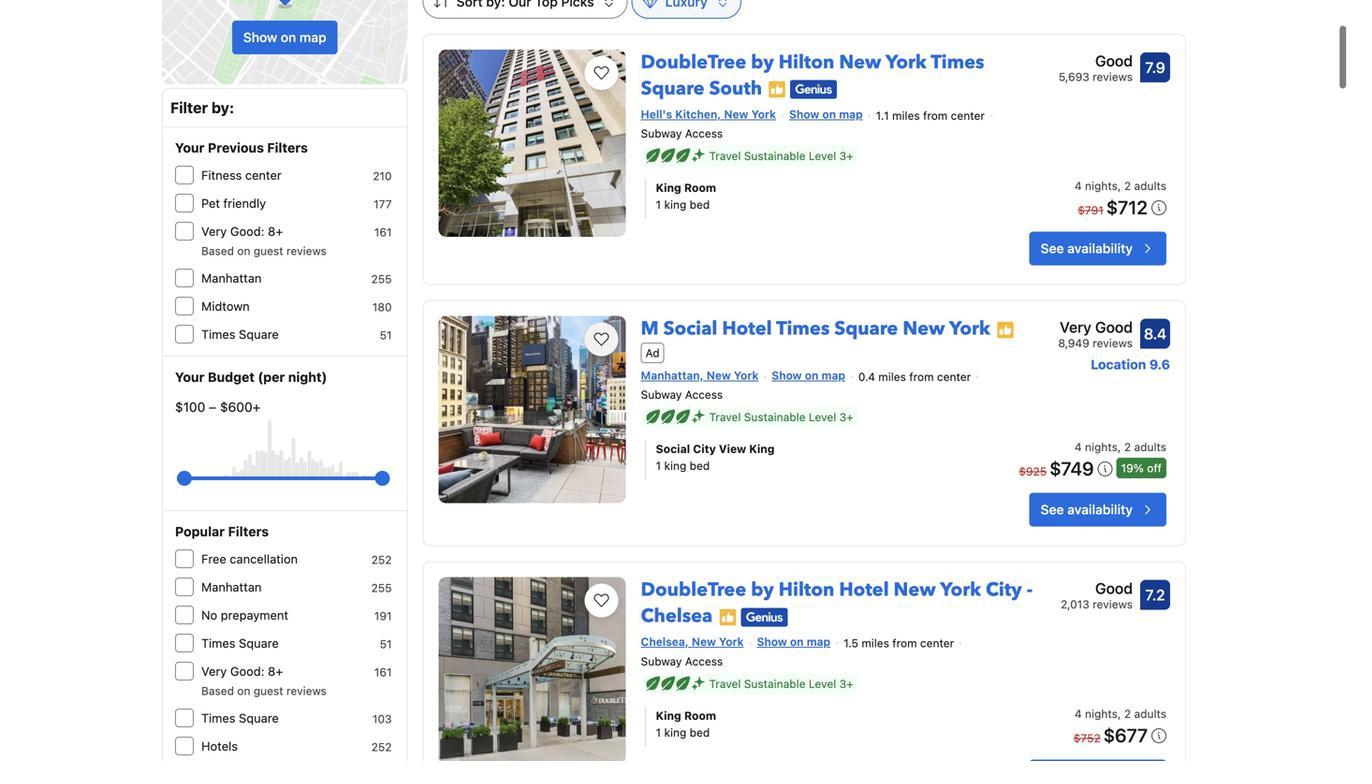 Task type: describe. For each thing, give the bounding box(es) containing it.
center for doubletree by hilton hotel new york city - chelsea
[[920, 637, 954, 650]]

reviews inside the very good 8,949 reviews
[[1093, 337, 1133, 350]]

0 vertical spatial social
[[663, 316, 718, 342]]

0 horizontal spatial this property is part of our preferred partner program. it's committed to providing excellent service and good value. it'll pay us a higher commission if you make a booking. image
[[718, 608, 737, 627]]

ad
[[646, 346, 660, 360]]

doubletree for doubletree by hilton new york times square south
[[641, 50, 746, 75]]

map for city
[[807, 635, 831, 649]]

chelsea,
[[641, 635, 689, 649]]

miles for york
[[892, 109, 920, 122]]

king for doubletree by hilton new york times square south
[[664, 198, 687, 211]]

, for doubletree by hilton new york times square south
[[1118, 179, 1121, 193]]

king room link for hotel
[[656, 707, 972, 724]]

0.4 miles from center subway access
[[641, 370, 971, 401]]

2 for doubletree by hilton new york times square south
[[1124, 179, 1131, 193]]

access for m social hotel times square new york
[[685, 388, 723, 401]]

doubletree by hilton hotel new york city - chelsea link
[[641, 570, 1033, 629]]

adults for doubletree by hilton new york times square south
[[1134, 179, 1167, 193]]

show on map button
[[232, 21, 338, 54]]

4 for doubletree by hilton hotel new york city - chelsea
[[1075, 707, 1082, 720]]

show on map for square
[[789, 108, 863, 121]]

show on map for york
[[772, 369, 845, 382]]

see for doubletree by hilton new york times square south
[[1041, 241, 1064, 256]]

by for new
[[751, 50, 774, 75]]

3+ for hotel
[[840, 677, 854, 690]]

1.1
[[876, 109, 889, 122]]

see availability for doubletree by hilton new york times square south
[[1041, 241, 1133, 256]]

$100
[[175, 399, 205, 415]]

m social hotel times square new york link
[[641, 309, 990, 342]]

friendly
[[223, 196, 266, 210]]

2 based from the top
[[201, 684, 234, 698]]

$925
[[1019, 465, 1047, 478]]

2 51 from the top
[[380, 638, 392, 651]]

show on map inside button
[[243, 29, 326, 45]]

1 255 from the top
[[371, 272, 392, 286]]

travel sustainable level 3+ for hotel
[[709, 677, 854, 690]]

5,693
[[1059, 70, 1090, 83]]

191
[[374, 610, 392, 623]]

$752
[[1074, 732, 1101, 745]]

from for new
[[893, 637, 917, 650]]

king inside social city view king 1 king bed
[[749, 443, 775, 456]]

0 vertical spatial this property is part of our preferred partner program. it's committed to providing excellent service and good value. it'll pay us a higher commission if you make a booking. image
[[768, 80, 787, 99]]

reviews inside good 5,693 reviews
[[1093, 70, 1133, 83]]

$749
[[1050, 458, 1094, 480]]

from for square
[[909, 370, 934, 383]]

scored 7.2 element
[[1140, 580, 1170, 610]]

travel sustainable level 3+ for new
[[709, 150, 854, 163]]

1 161 from the top
[[374, 226, 392, 239]]

travel sustainable level 3+ for times
[[709, 411, 854, 424]]

kitchen,
[[675, 108, 721, 121]]

nights for doubletree by hilton hotel new york city - chelsea
[[1085, 707, 1118, 720]]

view
[[719, 443, 746, 456]]

center for m social hotel times square new york
[[937, 370, 971, 383]]

1 for doubletree by hilton new york times square south
[[656, 198, 661, 211]]

center for doubletree by hilton new york times square south
[[951, 109, 985, 122]]

travel for m social hotel times square new york
[[709, 411, 741, 424]]

subway for m social hotel times square new york
[[641, 388, 682, 401]]

2 times square from the top
[[201, 636, 279, 650]]

m social hotel times square new york
[[641, 316, 990, 342]]

your previous filters
[[175, 140, 308, 155]]

1.5 miles from center subway access
[[641, 637, 954, 668]]

chelsea, new york
[[641, 635, 744, 649]]

very inside the very good 8,949 reviews
[[1060, 319, 1092, 336]]

show on map for city
[[757, 635, 831, 649]]

m
[[641, 316, 659, 342]]

location 9.6
[[1091, 357, 1170, 372]]

your for your budget (per night)
[[175, 369, 205, 385]]

2 255 from the top
[[371, 581, 392, 595]]

show for doubletree by hilton hotel new york city - chelsea
[[757, 635, 787, 649]]

9.6
[[1150, 357, 1170, 372]]

free cancellation
[[201, 552, 298, 566]]

level for hotel
[[809, 677, 836, 690]]

good element for doubletree by hilton hotel new york city - chelsea
[[1061, 577, 1133, 600]]

very good element
[[1058, 316, 1133, 339]]

filter
[[170, 99, 208, 117]]

hotel inside "m social hotel times square new york" link
[[722, 316, 772, 342]]

no prepayment
[[201, 608, 288, 622]]

$100 – $600+
[[175, 399, 261, 415]]

7.2
[[1145, 586, 1165, 604]]

access for doubletree by hilton hotel new york city - chelsea
[[685, 655, 723, 668]]

king room 1 king bed for doubletree by hilton hotel new york city - chelsea
[[656, 709, 716, 739]]

good 2,013 reviews
[[1061, 580, 1133, 611]]

room for doubletree by hilton hotel new york city - chelsea
[[684, 709, 716, 722]]

2 manhattan from the top
[[201, 580, 262, 594]]

very good 8,949 reviews
[[1058, 319, 1133, 350]]

sustainable for hotel
[[744, 677, 806, 690]]

–
[[209, 399, 216, 415]]

your for your previous filters
[[175, 140, 205, 155]]

see availability link for m social hotel times square new york
[[1030, 493, 1167, 527]]

map inside button
[[300, 29, 326, 45]]

3+ for new
[[840, 150, 854, 163]]

travel for doubletree by hilton new york times square south
[[709, 150, 741, 163]]

pet friendly
[[201, 196, 266, 210]]

doubletree for doubletree by hilton hotel new york city - chelsea
[[641, 577, 746, 603]]

2 161 from the top
[[374, 666, 392, 679]]

0.4
[[858, 370, 875, 383]]

hell's
[[641, 108, 672, 121]]

$791
[[1078, 204, 1104, 217]]

filter by:
[[170, 99, 234, 117]]

see availability link for doubletree by hilton new york times square south
[[1030, 232, 1167, 266]]

center up friendly
[[245, 168, 282, 182]]

2 based on guest reviews from the top
[[201, 684, 327, 698]]

prepayment
[[221, 608, 288, 622]]

hilton for hotel
[[779, 577, 835, 603]]

8,949
[[1058, 337, 1090, 350]]

doubletree by hilton new york times square south link
[[641, 42, 984, 102]]

by:
[[212, 99, 234, 117]]

king room 1 king bed for doubletree by hilton new york times square south
[[656, 181, 716, 211]]

19%
[[1121, 462, 1144, 475]]

bed for doubletree by hilton hotel new york city - chelsea
[[690, 726, 710, 739]]

chelsea
[[641, 604, 713, 629]]

2 vertical spatial very
[[201, 664, 227, 678]]

pet
[[201, 196, 220, 210]]

103
[[373, 713, 392, 726]]

1.5
[[844, 637, 859, 650]]

, for doubletree by hilton hotel new york city - chelsea
[[1118, 707, 1121, 720]]

2 good: from the top
[[230, 664, 264, 678]]

1 guest from the top
[[254, 244, 283, 257]]

hell's kitchen, new york
[[641, 108, 776, 121]]

previous
[[208, 140, 264, 155]]

new inside doubletree by hilton hotel new york city - chelsea
[[894, 577, 936, 603]]

york inside doubletree by hilton new york times square south
[[886, 50, 927, 75]]

king for doubletree by hilton hotel new york city - chelsea
[[656, 709, 681, 722]]

midtown
[[201, 299, 250, 313]]

1 based on guest reviews from the top
[[201, 244, 327, 257]]

252 for free cancellation
[[371, 553, 392, 566]]

4 for m social hotel times square new york
[[1075, 441, 1082, 454]]

0 vertical spatial very
[[201, 224, 227, 238]]

york inside doubletree by hilton hotel new york city - chelsea
[[940, 577, 981, 603]]

social inside social city view king 1 king bed
[[656, 443, 690, 456]]

availability for m social hotel times square new york
[[1068, 502, 1133, 517]]

1 inside social city view king 1 king bed
[[656, 459, 661, 473]]

king room link for new
[[656, 179, 972, 196]]



Task type: vqa. For each thing, say whether or not it's contained in the screenshot.


Task type: locate. For each thing, give the bounding box(es) containing it.
3 adults from the top
[[1134, 707, 1167, 720]]

miles inside 1.1 miles from center subway access
[[892, 109, 920, 122]]

1 vertical spatial doubletree
[[641, 577, 746, 603]]

$677
[[1104, 724, 1148, 746]]

1 vertical spatial subway
[[641, 388, 682, 401]]

doubletree inside doubletree by hilton hotel new york city - chelsea
[[641, 577, 746, 603]]

king room link down 1.5 miles from center subway access
[[656, 707, 972, 724]]

good element for doubletree by hilton new york times square south
[[1059, 50, 1133, 72]]

see up very good element
[[1041, 241, 1064, 256]]

3+
[[840, 150, 854, 163], [840, 411, 854, 424], [840, 677, 854, 690]]

by inside doubletree by hilton hotel new york city - chelsea
[[751, 577, 774, 603]]

by up south
[[751, 50, 774, 75]]

1 vertical spatial 252
[[371, 741, 392, 754]]

4 up $791
[[1075, 179, 1082, 193]]

king for doubletree by hilton new york times square south
[[656, 181, 681, 194]]

scored 8.4 element
[[1140, 319, 1170, 349]]

free
[[201, 552, 226, 566]]

see availability down $791
[[1041, 241, 1133, 256]]

level for new
[[809, 150, 836, 163]]

1 vertical spatial sustainable
[[744, 411, 806, 424]]

from inside 1.1 miles from center subway access
[[923, 109, 948, 122]]

1 vertical spatial manhattan
[[201, 580, 262, 594]]

0 vertical spatial from
[[923, 109, 948, 122]]

4 for doubletree by hilton new york times square south
[[1075, 179, 1082, 193]]

1 vertical spatial 3+
[[840, 411, 854, 424]]

nights up the '$749' in the bottom of the page
[[1085, 441, 1118, 454]]

doubletree by hilton hotel new york city - chelsea image
[[439, 577, 626, 761]]

2 very good: 8+ from the top
[[201, 664, 283, 678]]

2 level from the top
[[809, 411, 836, 424]]

filters
[[267, 140, 308, 155], [228, 524, 269, 539]]

manhattan up midtown
[[201, 271, 262, 285]]

1 based from the top
[[201, 244, 234, 257]]

guest down friendly
[[254, 244, 283, 257]]

nights up '$752'
[[1085, 707, 1118, 720]]

, up $677
[[1118, 707, 1121, 720]]

1 level from the top
[[809, 150, 836, 163]]

hotel
[[722, 316, 772, 342], [839, 577, 889, 603]]

hilton up 1.1 miles from center subway access
[[779, 50, 835, 75]]

this property is part of our preferred partner program. it's committed to providing excellent service and good value. it'll pay us a higher commission if you make a booking. image up chelsea, new york
[[718, 608, 737, 627]]

2 vertical spatial 1
[[656, 726, 661, 739]]

bed down the manhattan, new york
[[690, 459, 710, 473]]

city left -
[[986, 577, 1022, 603]]

1 availability from the top
[[1068, 241, 1133, 256]]

3 nights from the top
[[1085, 707, 1118, 720]]

161 down '177' at left
[[374, 226, 392, 239]]

1 times square from the top
[[201, 327, 279, 341]]

1 8+ from the top
[[268, 224, 283, 238]]

subway down chelsea,
[[641, 655, 682, 668]]

doubletree
[[641, 50, 746, 75], [641, 577, 746, 603]]

1 vertical spatial see availability
[[1041, 502, 1133, 517]]

king down hell's
[[664, 198, 687, 211]]

level down 1.1 miles from center subway access
[[809, 150, 836, 163]]

times square
[[201, 327, 279, 341], [201, 636, 279, 650], [201, 711, 279, 725]]

2 252 from the top
[[371, 741, 392, 754]]

hilton up 1.5 miles from center subway access
[[779, 577, 835, 603]]

new
[[839, 50, 881, 75], [724, 108, 748, 121], [903, 316, 945, 342], [707, 369, 731, 382], [894, 577, 936, 603], [692, 635, 716, 649]]

based on guest reviews up hotels
[[201, 684, 327, 698]]

availability down the '$749' in the bottom of the page
[[1068, 502, 1133, 517]]

1 vertical spatial very
[[1060, 319, 1092, 336]]

times square down no prepayment
[[201, 636, 279, 650]]

252 for hotels
[[371, 741, 392, 754]]

center right 1.5
[[920, 637, 954, 650]]

fitness center
[[201, 168, 282, 182]]

room for doubletree by hilton new york times square south
[[684, 181, 716, 194]]

1 see from the top
[[1041, 241, 1064, 256]]

2 adults from the top
[[1134, 441, 1167, 454]]

1 good: from the top
[[230, 224, 264, 238]]

miles inside 1.5 miles from center subway access
[[862, 637, 889, 650]]

subway down hell's
[[641, 127, 682, 140]]

good:
[[230, 224, 264, 238], [230, 664, 264, 678]]

2 vertical spatial bed
[[690, 726, 710, 739]]

nights
[[1085, 179, 1118, 193], [1085, 441, 1118, 454], [1085, 707, 1118, 720]]

4 nights , 2 adults for doubletree by hilton hotel new york city - chelsea
[[1075, 707, 1167, 720]]

good
[[1095, 52, 1133, 70], [1095, 319, 1133, 336], [1095, 580, 1133, 598]]

king down hell's
[[656, 181, 681, 194]]

travel down chelsea, new york
[[709, 677, 741, 690]]

, up the $712
[[1118, 179, 1121, 193]]

sustainable for times
[[744, 411, 806, 424]]

center inside 0.4 miles from center subway access
[[937, 370, 971, 383]]

1 doubletree from the top
[[641, 50, 746, 75]]

1 vertical spatial 4 nights , 2 adults
[[1075, 441, 1167, 454]]

king room 1 king bed
[[656, 181, 716, 211], [656, 709, 716, 739]]

king
[[656, 181, 681, 194], [749, 443, 775, 456], [656, 709, 681, 722]]

3+ up social city view king link
[[840, 411, 854, 424]]

3 3+ from the top
[[840, 677, 854, 690]]

4 nights , 2 adults for doubletree by hilton new york times square south
[[1075, 179, 1167, 193]]

1 vertical spatial see
[[1041, 502, 1064, 517]]

-
[[1027, 577, 1033, 603]]

2 vertical spatial travel
[[709, 677, 741, 690]]

1 vertical spatial 8+
[[268, 664, 283, 678]]

nights for doubletree by hilton new york times square south
[[1085, 179, 1118, 193]]

0 vertical spatial filters
[[267, 140, 308, 155]]

1 vertical spatial 2
[[1124, 441, 1131, 454]]

0 vertical spatial king room 1 king bed
[[656, 181, 716, 211]]

2 2 from the top
[[1124, 441, 1131, 454]]

3+ for times
[[840, 411, 854, 424]]

2 1 from the top
[[656, 459, 661, 473]]

1 adults from the top
[[1134, 179, 1167, 193]]

0 vertical spatial king room link
[[656, 179, 972, 196]]

subway for doubletree by hilton hotel new york city - chelsea
[[641, 655, 682, 668]]

1 3+ from the top
[[840, 150, 854, 163]]

8.4
[[1144, 325, 1167, 343]]

good for doubletree by hilton hotel new york city - chelsea
[[1095, 580, 1133, 598]]

1 horizontal spatial hotel
[[839, 577, 889, 603]]

1 good from the top
[[1095, 52, 1133, 70]]

1 vertical spatial nights
[[1085, 441, 1118, 454]]

access inside 1.1 miles from center subway access
[[685, 127, 723, 140]]

2 room from the top
[[684, 709, 716, 722]]

1 king room 1 king bed from the top
[[656, 181, 716, 211]]

1 4 nights , 2 adults from the top
[[1075, 179, 1167, 193]]

center inside 1.1 miles from center subway access
[[951, 109, 985, 122]]

0 vertical spatial hilton
[[779, 50, 835, 75]]

access for doubletree by hilton new york times square south
[[685, 127, 723, 140]]

good up location
[[1095, 319, 1133, 336]]

0 vertical spatial miles
[[892, 109, 920, 122]]

see down $925
[[1041, 502, 1064, 517]]

255 up 191
[[371, 581, 392, 595]]

1 vertical spatial good
[[1095, 319, 1133, 336]]

1 travel from the top
[[709, 150, 741, 163]]

south
[[709, 76, 762, 102]]

show for m social hotel times square new york
[[772, 369, 802, 382]]

1 subway from the top
[[641, 127, 682, 140]]

see availability link down $791
[[1030, 232, 1167, 266]]

reviews inside good 2,013 reviews
[[1093, 598, 1133, 611]]

0 vertical spatial 161
[[374, 226, 392, 239]]

3 2 from the top
[[1124, 707, 1131, 720]]

4 nights , 2 adults for m social hotel times square new york
[[1075, 441, 1167, 454]]

social city view king 1 king bed
[[656, 443, 775, 473]]

show
[[243, 29, 277, 45], [789, 108, 819, 121], [772, 369, 802, 382], [757, 635, 787, 649]]

3 travel sustainable level 3+ from the top
[[709, 677, 854, 690]]

1 vertical spatial room
[[684, 709, 716, 722]]

from inside 1.5 miles from center subway access
[[893, 637, 917, 650]]

1 nights from the top
[[1085, 179, 1118, 193]]

adults up the $712
[[1134, 179, 1167, 193]]

1 vertical spatial from
[[909, 370, 934, 383]]

1 manhattan from the top
[[201, 271, 262, 285]]

2 vertical spatial miles
[[862, 637, 889, 650]]

from right 0.4
[[909, 370, 934, 383]]

3 travel from the top
[[709, 677, 741, 690]]

social
[[663, 316, 718, 342], [656, 443, 690, 456]]

miles inside 0.4 miles from center subway access
[[879, 370, 906, 383]]

your budget (per night)
[[175, 369, 327, 385]]

map for square
[[839, 108, 863, 121]]

3 times square from the top
[[201, 711, 279, 725]]

bed down chelsea, new york
[[690, 726, 710, 739]]

210
[[373, 169, 392, 183]]

hilton
[[779, 50, 835, 75], [779, 577, 835, 603]]

king room 1 king bed down chelsea, new york
[[656, 709, 716, 739]]

2 up the $712
[[1124, 179, 1131, 193]]

reviews
[[1093, 70, 1133, 83], [286, 244, 327, 257], [1093, 337, 1133, 350], [1093, 598, 1133, 611], [286, 684, 327, 698]]

social city view king link
[[656, 441, 972, 458]]

(per
[[258, 369, 285, 385]]

4 up '$752'
[[1075, 707, 1082, 720]]

1 vertical spatial hotel
[[839, 577, 889, 603]]

bed down kitchen,
[[690, 198, 710, 211]]

bed inside social city view king 1 king bed
[[690, 459, 710, 473]]

sustainable down 1.1 miles from center subway access
[[744, 150, 806, 163]]

1 252 from the top
[[371, 553, 392, 566]]

from inside 0.4 miles from center subway access
[[909, 370, 934, 383]]

2 vertical spatial adults
[[1134, 707, 1167, 720]]

miles for new
[[862, 637, 889, 650]]

see availability for m social hotel times square new york
[[1041, 502, 1133, 517]]

doubletree up south
[[641, 50, 746, 75]]

2 doubletree from the top
[[641, 577, 746, 603]]

2 by from the top
[[751, 577, 774, 603]]

2 access from the top
[[685, 388, 723, 401]]

1 very good: 8+ from the top
[[201, 224, 283, 238]]

sustainable for new
[[744, 150, 806, 163]]

51
[[380, 329, 392, 342], [380, 638, 392, 651]]

2 vertical spatial 2
[[1124, 707, 1131, 720]]

based on guest reviews
[[201, 244, 327, 257], [201, 684, 327, 698]]

good inside good 2,013 reviews
[[1095, 580, 1133, 598]]

1 king from the top
[[664, 198, 687, 211]]

1 for doubletree by hilton hotel new york city - chelsea
[[656, 726, 661, 739]]

1 vertical spatial king room 1 king bed
[[656, 709, 716, 739]]

access down hell's kitchen, new york
[[685, 127, 723, 140]]

city inside doubletree by hilton hotel new york city - chelsea
[[986, 577, 1022, 603]]

0 vertical spatial good:
[[230, 224, 264, 238]]

1 your from the top
[[175, 140, 205, 155]]

room down chelsea, new york
[[684, 709, 716, 722]]

on inside button
[[281, 29, 296, 45]]

travel sustainable level 3+ down 0.4 miles from center subway access
[[709, 411, 854, 424]]

map for york
[[822, 369, 845, 382]]

161
[[374, 226, 392, 239], [374, 666, 392, 679]]

1 2 from the top
[[1124, 179, 1131, 193]]

manhattan,
[[641, 369, 704, 382]]

center inside 1.5 miles from center subway access
[[920, 637, 954, 650]]

based on guest reviews down friendly
[[201, 244, 327, 257]]

king right view
[[749, 443, 775, 456]]

times square for previous
[[201, 327, 279, 341]]

1 by from the top
[[751, 50, 774, 75]]

budget
[[208, 369, 255, 385]]

cancellation
[[230, 552, 298, 566]]

0 vertical spatial very good: 8+
[[201, 224, 283, 238]]

travel up view
[[709, 411, 741, 424]]

0 vertical spatial 1
[[656, 198, 661, 211]]

very up '8,949'
[[1060, 319, 1092, 336]]

king
[[664, 198, 687, 211], [664, 459, 687, 473], [664, 726, 687, 739]]

by up 1.5 miles from center subway access
[[751, 577, 774, 603]]

popular filters
[[175, 524, 269, 539]]

2 vertical spatial times square
[[201, 711, 279, 725]]

2 see availability from the top
[[1041, 502, 1133, 517]]

hotel up the manhattan, new york
[[722, 316, 772, 342]]

0 vertical spatial see availability link
[[1030, 232, 1167, 266]]

new inside doubletree by hilton new york times square south
[[839, 50, 881, 75]]

2 vertical spatial king
[[664, 726, 687, 739]]

2 availability from the top
[[1068, 502, 1133, 517]]

travel down hell's kitchen, new york
[[709, 150, 741, 163]]

0 vertical spatial level
[[809, 150, 836, 163]]

1 vertical spatial based on guest reviews
[[201, 684, 327, 698]]

3 king from the top
[[664, 726, 687, 739]]

very good: 8+
[[201, 224, 283, 238], [201, 664, 283, 678]]

access down chelsea, new york
[[685, 655, 723, 668]]

0 vertical spatial 2
[[1124, 179, 1131, 193]]

1 hilton from the top
[[779, 50, 835, 75]]

0 vertical spatial 8+
[[268, 224, 283, 238]]

bed for doubletree by hilton new york times square south
[[690, 198, 710, 211]]

city inside social city view king 1 king bed
[[693, 443, 716, 456]]

hotels
[[201, 739, 238, 753]]

by for hotel
[[751, 577, 774, 603]]

0 vertical spatial room
[[684, 181, 716, 194]]

1 51 from the top
[[380, 329, 392, 342]]

king inside social city view king 1 king bed
[[664, 459, 687, 473]]

good: down friendly
[[230, 224, 264, 238]]

1 travel sustainable level 3+ from the top
[[709, 150, 854, 163]]

subway for doubletree by hilton new york times square south
[[641, 127, 682, 140]]

good for doubletree by hilton new york times square south
[[1095, 52, 1133, 70]]

no
[[201, 608, 217, 622]]

2 travel from the top
[[709, 411, 741, 424]]

see availability
[[1041, 241, 1133, 256], [1041, 502, 1133, 517]]

4 up the '$749' in the bottom of the page
[[1075, 441, 1082, 454]]

your down filter
[[175, 140, 205, 155]]

4
[[1075, 179, 1082, 193], [1075, 441, 1082, 454], [1075, 707, 1082, 720]]

2 vertical spatial 4 nights , 2 adults
[[1075, 707, 1167, 720]]

adults for doubletree by hilton hotel new york city - chelsea
[[1134, 707, 1167, 720]]

3 level from the top
[[809, 677, 836, 690]]

subway inside 0.4 miles from center subway access
[[641, 388, 682, 401]]

good left scored 7.9 element
[[1095, 52, 1133, 70]]

group
[[184, 463, 383, 493]]

good left scored 7.2 'element'
[[1095, 580, 1133, 598]]

miles right 1.5
[[862, 637, 889, 650]]

genius discounts available at this property. image
[[790, 80, 837, 99], [790, 80, 837, 99], [741, 608, 788, 627], [741, 608, 788, 627]]

1 vertical spatial based
[[201, 684, 234, 698]]

2 sustainable from the top
[[744, 411, 806, 424]]

this property is part of our preferred partner program. it's committed to providing excellent service and good value. it'll pay us a higher commission if you make a booking. image right south
[[768, 80, 787, 99]]

1 down chelsea,
[[656, 726, 661, 739]]

miles for square
[[879, 370, 906, 383]]

hilton inside doubletree by hilton new york times square south
[[779, 50, 835, 75]]

nights for m social hotel times square new york
[[1085, 441, 1118, 454]]

0 vertical spatial king
[[656, 181, 681, 194]]

3 access from the top
[[685, 655, 723, 668]]

0 vertical spatial access
[[685, 127, 723, 140]]

doubletree up chelsea
[[641, 577, 746, 603]]

miles right 1.1
[[892, 109, 920, 122]]

king for doubletree by hilton hotel new york city - chelsea
[[664, 726, 687, 739]]

0 vertical spatial see availability
[[1041, 241, 1133, 256]]

2 for m social hotel times square new york
[[1124, 441, 1131, 454]]

show for doubletree by hilton new york times square south
[[789, 108, 819, 121]]

0 horizontal spatial city
[[693, 443, 716, 456]]

2 vertical spatial ,
[[1118, 707, 1121, 720]]

2 , from the top
[[1118, 441, 1121, 454]]

2 8+ from the top
[[268, 664, 283, 678]]

filters right previous
[[267, 140, 308, 155]]

2 3+ from the top
[[840, 411, 854, 424]]

sustainable down 0.4 miles from center subway access
[[744, 411, 806, 424]]

3 bed from the top
[[690, 726, 710, 739]]

adults
[[1134, 179, 1167, 193], [1134, 441, 1167, 454], [1134, 707, 1167, 720]]

3 good from the top
[[1095, 580, 1133, 598]]

this property is part of our preferred partner program. it's committed to providing excellent service and good value. it'll pay us a higher commission if you make a booking. image
[[768, 80, 787, 99], [996, 320, 1015, 339], [996, 320, 1015, 339], [718, 608, 737, 627]]

2 king from the top
[[664, 459, 687, 473]]

access inside 1.5 miles from center subway access
[[685, 655, 723, 668]]

0 vertical spatial 255
[[371, 272, 392, 286]]

0 vertical spatial see
[[1041, 241, 1064, 256]]

manhattan up no prepayment
[[201, 580, 262, 594]]

york
[[886, 50, 927, 75], [751, 108, 776, 121], [949, 316, 990, 342], [734, 369, 759, 382], [940, 577, 981, 603], [719, 635, 744, 649]]

good inside the very good 8,949 reviews
[[1095, 319, 1133, 336]]

doubletree by hilton new york times square south
[[641, 50, 984, 102]]

social right m
[[663, 316, 718, 342]]

travel for doubletree by hilton hotel new york city - chelsea
[[709, 677, 741, 690]]

1 access from the top
[[685, 127, 723, 140]]

2 good from the top
[[1095, 319, 1133, 336]]

0 vertical spatial good element
[[1059, 50, 1133, 72]]

good inside good 5,693 reviews
[[1095, 52, 1133, 70]]

2 guest from the top
[[254, 684, 283, 698]]

4 nights , 2 adults
[[1075, 179, 1167, 193], [1075, 441, 1167, 454], [1075, 707, 1167, 720]]

2 for doubletree by hilton hotel new york city - chelsea
[[1124, 707, 1131, 720]]

good 5,693 reviews
[[1059, 52, 1133, 83]]

this property is part of our preferred partner program. it's committed to providing excellent service and good value. it'll pay us a higher commission if you make a booking. image
[[768, 80, 787, 99], [718, 608, 737, 627]]

2 see from the top
[[1041, 502, 1064, 517]]

2 4 from the top
[[1075, 441, 1082, 454]]

1 1 from the top
[[656, 198, 661, 211]]

by inside doubletree by hilton new york times square south
[[751, 50, 774, 75]]

1 see availability link from the top
[[1030, 232, 1167, 266]]

0 vertical spatial based
[[201, 244, 234, 257]]

on
[[281, 29, 296, 45], [822, 108, 836, 121], [237, 244, 250, 257], [805, 369, 819, 382], [790, 635, 804, 649], [237, 684, 250, 698]]

2 see availability link from the top
[[1030, 493, 1167, 527]]

level up social city view king link
[[809, 411, 836, 424]]

very
[[201, 224, 227, 238], [1060, 319, 1092, 336], [201, 664, 227, 678]]

$600+
[[220, 399, 261, 415]]

1 down manhattan,
[[656, 459, 661, 473]]

see for m social hotel times square new york
[[1041, 502, 1064, 517]]

8+ down fitness center
[[268, 224, 283, 238]]

2 king room 1 king bed from the top
[[656, 709, 716, 739]]

2 4 nights , 2 adults from the top
[[1075, 441, 1167, 454]]

your up $100
[[175, 369, 205, 385]]

0 vertical spatial subway
[[641, 127, 682, 140]]

good element
[[1059, 50, 1133, 72], [1061, 577, 1133, 600]]

hilton inside doubletree by hilton hotel new york city - chelsea
[[779, 577, 835, 603]]

252
[[371, 553, 392, 566], [371, 741, 392, 754]]

sustainable down 1.5 miles from center subway access
[[744, 677, 806, 690]]

1 vertical spatial guest
[[254, 684, 283, 698]]

1 horizontal spatial this property is part of our preferred partner program. it's committed to providing excellent service and good value. it'll pay us a higher commission if you make a booking. image
[[768, 80, 787, 99]]

2 your from the top
[[175, 369, 205, 385]]

1 horizontal spatial city
[[986, 577, 1022, 603]]

8+ down prepayment
[[268, 664, 283, 678]]

2 vertical spatial nights
[[1085, 707, 1118, 720]]

subway inside 1.1 miles from center subway access
[[641, 127, 682, 140]]

times square down midtown
[[201, 327, 279, 341]]

2 vertical spatial level
[[809, 677, 836, 690]]

7.9
[[1145, 59, 1165, 76]]

255
[[371, 272, 392, 286], [371, 581, 392, 595]]

1 vertical spatial see availability link
[[1030, 493, 1167, 527]]

,
[[1118, 179, 1121, 193], [1118, 441, 1121, 454], [1118, 707, 1121, 720]]

square
[[641, 76, 705, 102], [834, 316, 898, 342], [239, 327, 279, 341], [239, 636, 279, 650], [239, 711, 279, 725]]

2 hilton from the top
[[779, 577, 835, 603]]

show inside show on map button
[[243, 29, 277, 45]]

1 vertical spatial 161
[[374, 666, 392, 679]]

your
[[175, 140, 205, 155], [175, 369, 205, 385]]

3 4 from the top
[[1075, 707, 1082, 720]]

3 sustainable from the top
[[744, 677, 806, 690]]

doubletree inside doubletree by hilton new york times square south
[[641, 50, 746, 75]]

adults for m social hotel times square new york
[[1134, 441, 1167, 454]]

subway down manhattan,
[[641, 388, 682, 401]]

0 vertical spatial bed
[[690, 198, 710, 211]]

1 down hell's
[[656, 198, 661, 211]]

1 bed from the top
[[690, 198, 710, 211]]

miles
[[892, 109, 920, 122], [879, 370, 906, 383], [862, 637, 889, 650]]

miles right 0.4
[[879, 370, 906, 383]]

subway inside 1.5 miles from center subway access
[[641, 655, 682, 668]]

access inside 0.4 miles from center subway access
[[685, 388, 723, 401]]

1.1 miles from center subway access
[[641, 109, 985, 140]]

1 vertical spatial city
[[986, 577, 1022, 603]]

times square for filters
[[201, 711, 279, 725]]

by
[[751, 50, 774, 75], [751, 577, 774, 603]]

1 vertical spatial ,
[[1118, 441, 1121, 454]]

based up hotels
[[201, 684, 234, 698]]

1 vertical spatial very good: 8+
[[201, 664, 283, 678]]

2 travel sustainable level 3+ from the top
[[709, 411, 854, 424]]

hotel inside doubletree by hilton hotel new york city - chelsea
[[839, 577, 889, 603]]

times
[[931, 50, 984, 75], [776, 316, 830, 342], [201, 327, 235, 341], [201, 636, 235, 650], [201, 711, 235, 725]]

level
[[809, 150, 836, 163], [809, 411, 836, 424], [809, 677, 836, 690]]

, for m social hotel times square new york
[[1118, 441, 1121, 454]]

0 vertical spatial 51
[[380, 329, 392, 342]]

1 vertical spatial 255
[[371, 581, 392, 595]]

180
[[372, 301, 392, 314]]

location
[[1091, 357, 1146, 372]]

good element left 7.9
[[1059, 50, 1133, 72]]

1 vertical spatial miles
[[879, 370, 906, 383]]

doubletree by hilton new york times square south image
[[439, 50, 626, 237]]

1 vertical spatial availability
[[1068, 502, 1133, 517]]

m social hotel times square new york image
[[439, 316, 626, 503]]

0 vertical spatial 4 nights , 2 adults
[[1075, 179, 1167, 193]]

2 bed from the top
[[690, 459, 710, 473]]

1 vertical spatial level
[[809, 411, 836, 424]]

1 vertical spatial good element
[[1061, 577, 1133, 600]]

square inside doubletree by hilton new york times square south
[[641, 76, 705, 102]]

social left view
[[656, 443, 690, 456]]

0 vertical spatial by
[[751, 50, 774, 75]]

0 vertical spatial manhattan
[[201, 271, 262, 285]]

0 vertical spatial based on guest reviews
[[201, 244, 327, 257]]

availability down $791
[[1068, 241, 1133, 256]]

based down pet
[[201, 244, 234, 257]]

1 king room link from the top
[[656, 179, 972, 196]]

off
[[1147, 462, 1162, 475]]

travel sustainable level 3+
[[709, 150, 854, 163], [709, 411, 854, 424], [709, 677, 854, 690]]

subway
[[641, 127, 682, 140], [641, 388, 682, 401], [641, 655, 682, 668]]

1 vertical spatial 51
[[380, 638, 392, 651]]

access down the manhattan, new york
[[685, 388, 723, 401]]

3 , from the top
[[1118, 707, 1121, 720]]

2 subway from the top
[[641, 388, 682, 401]]

night)
[[288, 369, 327, 385]]

0 vertical spatial sustainable
[[744, 150, 806, 163]]

0 vertical spatial city
[[693, 443, 716, 456]]

2 vertical spatial good
[[1095, 580, 1133, 598]]

1 vertical spatial good:
[[230, 664, 264, 678]]

doubletree by hilton hotel new york city - chelsea
[[641, 577, 1033, 629]]

fitness
[[201, 168, 242, 182]]

0 vertical spatial 4
[[1075, 179, 1082, 193]]

guest
[[254, 244, 283, 257], [254, 684, 283, 698]]

king down chelsea,
[[656, 709, 681, 722]]

1 vertical spatial access
[[685, 388, 723, 401]]

popular
[[175, 524, 225, 539]]

1 vertical spatial filters
[[228, 524, 269, 539]]

2 vertical spatial king
[[656, 709, 681, 722]]

good: down no prepayment
[[230, 664, 264, 678]]

very good: 8+ down friendly
[[201, 224, 283, 238]]

times inside doubletree by hilton new york times square south
[[931, 50, 984, 75]]

1 4 from the top
[[1075, 179, 1082, 193]]

1 , from the top
[[1118, 179, 1121, 193]]

0 vertical spatial nights
[[1085, 179, 1118, 193]]

0 vertical spatial your
[[175, 140, 205, 155]]

based
[[201, 244, 234, 257], [201, 684, 234, 698]]

1 vertical spatial your
[[175, 369, 205, 385]]

guest down prepayment
[[254, 684, 283, 698]]

1 vertical spatial this property is part of our preferred partner program. it's committed to providing excellent service and good value. it'll pay us a higher commission if you make a booking. image
[[718, 608, 737, 627]]

1 vertical spatial social
[[656, 443, 690, 456]]

2 vertical spatial sustainable
[[744, 677, 806, 690]]

$712
[[1106, 196, 1148, 218]]

hilton for new
[[779, 50, 835, 75]]

4 nights , 2 adults up 19%
[[1075, 441, 1167, 454]]

3 1 from the top
[[656, 726, 661, 739]]

1 vertical spatial bed
[[690, 459, 710, 473]]

2 nights from the top
[[1085, 441, 1118, 454]]

8+
[[268, 224, 283, 238], [268, 664, 283, 678]]

travel
[[709, 150, 741, 163], [709, 411, 741, 424], [709, 677, 741, 690]]

manhattan, new york
[[641, 369, 759, 382]]

very down pet
[[201, 224, 227, 238]]

hotel up 1.5
[[839, 577, 889, 603]]

availability for doubletree by hilton new york times square south
[[1068, 241, 1133, 256]]

king down manhattan,
[[664, 459, 687, 473]]

177
[[374, 198, 392, 211]]

good element left 7.2
[[1061, 577, 1133, 600]]

adults up off
[[1134, 441, 1167, 454]]

1 room from the top
[[684, 181, 716, 194]]

2,013
[[1061, 598, 1090, 611]]

19% off
[[1121, 462, 1162, 475]]

2 vertical spatial 4
[[1075, 707, 1082, 720]]

2
[[1124, 179, 1131, 193], [1124, 441, 1131, 454], [1124, 707, 1131, 720]]

king room link
[[656, 179, 972, 196], [656, 707, 972, 724]]

travel sustainable level 3+ down 1.5 miles from center subway access
[[709, 677, 854, 690]]

2 vertical spatial from
[[893, 637, 917, 650]]

1 sustainable from the top
[[744, 150, 806, 163]]

king down chelsea,
[[664, 726, 687, 739]]

1 see availability from the top
[[1041, 241, 1133, 256]]

2 vertical spatial 3+
[[840, 677, 854, 690]]

scored 7.9 element
[[1140, 52, 1170, 82]]

level for times
[[809, 411, 836, 424]]

very down no
[[201, 664, 227, 678]]

3 subway from the top
[[641, 655, 682, 668]]

center right 1.1
[[951, 109, 985, 122]]

3+ down 1.5
[[840, 677, 854, 690]]

1 vertical spatial king
[[664, 459, 687, 473]]

from for york
[[923, 109, 948, 122]]

0 vertical spatial 252
[[371, 553, 392, 566]]

161 up 103 at the left of the page
[[374, 666, 392, 679]]

city left view
[[693, 443, 716, 456]]

2 king room link from the top
[[656, 707, 972, 724]]

1 vertical spatial adults
[[1134, 441, 1167, 454]]

3 4 nights , 2 adults from the top
[[1075, 707, 1167, 720]]



